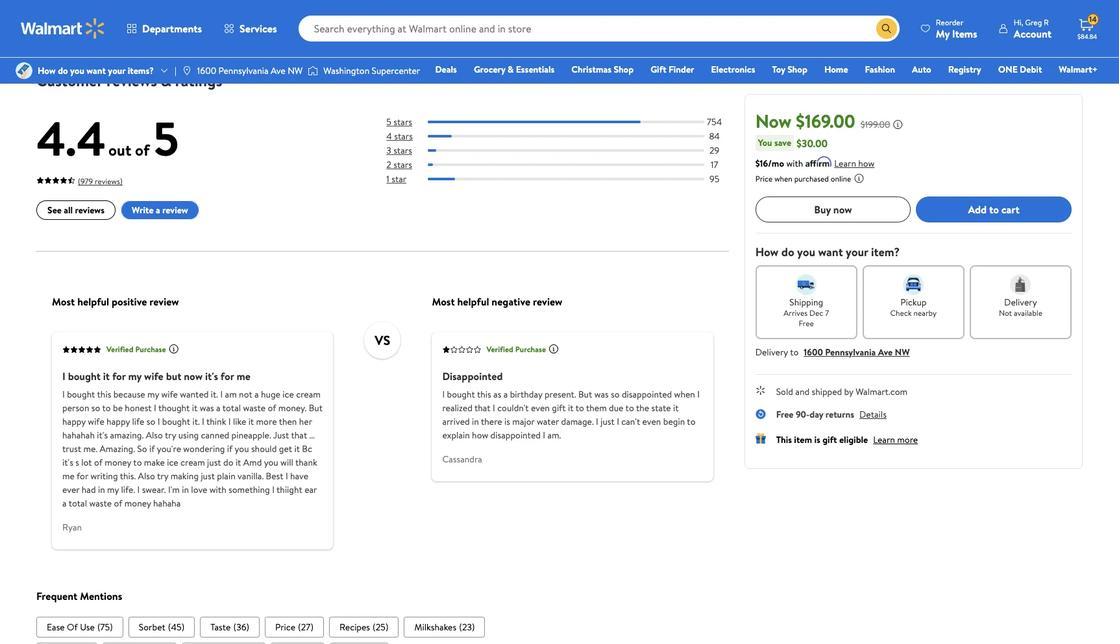Task type: locate. For each thing, give the bounding box(es) containing it.
0 horizontal spatial is
[[505, 415, 510, 428]]

in left there
[[472, 415, 479, 428]]

also up so
[[146, 429, 163, 442]]

toy shop link
[[767, 62, 814, 77]]

see all reviews
[[47, 204, 105, 217]]

product group
[[39, 0, 194, 47], [212, 0, 367, 47], [385, 0, 540, 60], [558, 0, 713, 47]]

in
[[472, 415, 479, 428], [98, 483, 105, 496], [182, 483, 189, 496]]

progress bar for 84
[[428, 135, 704, 138]]

0 horizontal spatial price
[[275, 621, 296, 634]]

1 horizontal spatial 2-
[[388, 12, 395, 23]]

progress bar for 17
[[428, 164, 704, 166]]

0 vertical spatial is
[[505, 415, 510, 428]]

most helpful negative review
[[432, 294, 563, 309]]

cart
[[1002, 202, 1020, 217]]

1 horizontal spatial if
[[227, 443, 233, 456]]

so right person
[[91, 402, 100, 415]]

list
[[36, 618, 729, 638], [36, 644, 729, 645]]

how
[[38, 64, 56, 77], [756, 244, 779, 260]]

0 vertical spatial nw
[[288, 64, 303, 77]]

4 progress bar from the top
[[428, 164, 704, 166]]

0 vertical spatial now
[[834, 202, 852, 217]]

0 horizontal spatial how
[[472, 429, 489, 442]]

if down canned
[[227, 443, 233, 456]]

most for most helpful positive review
[[52, 294, 75, 309]]

had
[[82, 483, 96, 496]]

that up there
[[475, 402, 491, 415]]

shop right the christmas
[[614, 63, 634, 76]]

0 vertical spatial when
[[775, 173, 793, 184]]

1 verified purchase from the left
[[107, 344, 166, 355]]

of down life.
[[114, 497, 122, 510]]

one debit
[[999, 63, 1043, 76]]

price
[[756, 173, 773, 184], [275, 621, 296, 634]]

0 vertical spatial pennsylvania
[[219, 64, 269, 77]]

learn up the online
[[835, 157, 857, 170]]

even
[[531, 402, 550, 415], [643, 415, 661, 428]]

gifting made easy image
[[756, 434, 766, 444]]

gift inside disappointed i bought this as a birthday present. but was so disappointed when i realized that i couldn't even gift it to them due to the state it arrived in there is major water damage. i just i can't even begin to explain how disappointed i am.
[[552, 402, 566, 415]]

pickup check nearby
[[891, 296, 937, 319]]

1 helpful from the left
[[77, 294, 109, 309]]

shipping right 3+ at the top left of page
[[66, 12, 94, 23]]

learn more about strikethrough prices image
[[893, 119, 904, 130]]

is down couldn't
[[505, 415, 510, 428]]

returns
[[826, 408, 855, 421]]

0 vertical spatial list
[[36, 618, 729, 638]]

0 horizontal spatial when
[[674, 388, 695, 401]]

happy down be
[[107, 415, 130, 428]]

$199.00
[[861, 118, 891, 131]]

product group up "1600 pennsylvania ave nw"
[[212, 0, 367, 47]]

happy
[[62, 415, 86, 428], [107, 415, 130, 428]]

1 most from the left
[[52, 294, 75, 309]]

$16/mo
[[756, 157, 784, 170]]

0 vertical spatial so
[[611, 388, 620, 401]]

you
[[70, 64, 84, 77], [797, 244, 816, 260], [235, 443, 249, 456], [264, 456, 278, 469]]

try down make
[[157, 470, 168, 483]]

wife left "but"
[[144, 369, 164, 383]]

review right write
[[162, 204, 188, 217]]

1 horizontal spatial &
[[508, 63, 514, 76]]

online
[[831, 173, 852, 184]]

1 horizontal spatial so
[[147, 415, 155, 428]]

verified purchase left verified purchase information icon
[[107, 344, 166, 355]]

disappointed up the
[[622, 388, 672, 401]]

auto link
[[907, 62, 938, 77]]

christmas shop
[[572, 63, 634, 76]]

price for price (27)
[[275, 621, 296, 634]]

if right so
[[149, 443, 155, 456]]

want down buy now button
[[819, 244, 843, 260]]

0 vertical spatial that
[[475, 402, 491, 415]]

this
[[776, 434, 792, 447]]

shop inside christmas shop link
[[614, 63, 634, 76]]

ever
[[62, 483, 79, 496]]

intent image for shipping image
[[796, 275, 817, 295]]

is inside disappointed i bought this as a birthday present. but was so disappointed when i realized that i couldn't even gift it to them due to the state it arrived in there is major water damage. i just i can't even begin to explain how disappointed i am.
[[505, 415, 510, 428]]

even up 'water'
[[531, 402, 550, 415]]

a inside disappointed i bought this as a birthday present. but was so disappointed when i realized that i couldn't even gift it to them due to the state it arrived in there is major water damage. i just i can't even begin to explain how disappointed i am.
[[504, 388, 508, 401]]

stars for 5 stars
[[394, 115, 412, 128]]

1600 down dec
[[804, 346, 823, 359]]

that left …
[[291, 429, 307, 442]]

1 horizontal spatial my
[[128, 369, 142, 383]]

helpful left negative
[[458, 294, 489, 309]]

total
[[223, 402, 241, 415], [69, 497, 87, 510]]

1 vertical spatial cream
[[181, 456, 205, 469]]

swear.
[[142, 483, 166, 496]]

waste down had
[[89, 497, 112, 510]]

0 vertical spatial 1600
[[197, 64, 216, 77]]

one
[[999, 63, 1018, 76]]

not
[[999, 308, 1012, 319]]

sorbet
[[139, 621, 165, 634]]

so up due
[[611, 388, 620, 401]]

just up love at the bottom of page
[[201, 470, 215, 483]]

star
[[392, 173, 407, 186]]

delivery for not
[[1005, 296, 1038, 309]]

it. left am
[[211, 388, 218, 401]]

2 horizontal spatial for
[[221, 369, 234, 383]]

5 right out
[[153, 106, 179, 171]]

but up "them"
[[579, 388, 592, 401]]

now right buy
[[834, 202, 852, 217]]

0 horizontal spatial verified purchase
[[107, 344, 166, 355]]

to up damage.
[[576, 402, 584, 415]]

also up swear.
[[138, 470, 155, 483]]

1 list from the top
[[36, 618, 729, 638]]

reviews right all
[[75, 204, 105, 217]]

wife up thought in the left bottom of the page
[[161, 388, 178, 401]]

0 horizontal spatial 2-
[[215, 28, 222, 39]]

review right negative
[[533, 294, 563, 309]]

day
[[52, 12, 64, 23], [395, 12, 407, 23], [222, 28, 233, 39], [810, 408, 824, 421]]

intent image for pickup image
[[904, 275, 924, 295]]

day right 3+ at the top left of page
[[52, 12, 64, 23]]

r
[[1044, 17, 1049, 28]]

0 vertical spatial delivery
[[1005, 296, 1038, 309]]

free down 'shipping'
[[799, 318, 814, 329]]

do up plain
[[223, 456, 233, 469]]

in right had
[[98, 483, 105, 496]]

1 progress bar from the top
[[428, 121, 704, 123]]

pennsylvania down services dropdown button at the top of the page
[[219, 64, 269, 77]]

2 horizontal spatial in
[[472, 415, 479, 428]]

how inside button
[[859, 157, 875, 170]]

0 horizontal spatial but
[[309, 402, 323, 415]]

purchase left verified purchase information icon
[[135, 344, 166, 355]]

1 horizontal spatial in
[[182, 483, 189, 496]]

1 horizontal spatial shop
[[788, 63, 808, 76]]

helpful
[[77, 294, 109, 309], [458, 294, 489, 309]]

1 vertical spatial but
[[309, 402, 323, 415]]

major
[[513, 415, 535, 428]]

disappointed
[[622, 388, 672, 401], [491, 429, 541, 442]]

try up you're
[[165, 429, 176, 442]]

money down amazing.
[[105, 456, 131, 469]]

frequent
[[36, 589, 77, 604]]

shop for toy shop
[[788, 63, 808, 76]]

more
[[256, 415, 277, 428], [898, 434, 918, 447]]

canned
[[201, 429, 229, 442]]

5
[[153, 106, 179, 171], [387, 115, 392, 128]]

1 horizontal spatial your
[[846, 244, 869, 260]]

cream up making
[[181, 456, 205, 469]]

0 horizontal spatial want
[[87, 64, 106, 77]]

list item containing price
[[265, 618, 324, 638]]

a
[[156, 204, 160, 217], [255, 388, 259, 401], [504, 388, 508, 401], [216, 402, 221, 415], [62, 497, 67, 510]]

1 shop from the left
[[614, 63, 634, 76]]

1 horizontal spatial disappointed
[[622, 388, 672, 401]]

do
[[58, 64, 68, 77], [782, 244, 795, 260], [223, 456, 233, 469]]

progress bar for 29
[[428, 149, 704, 152]]

progress bar
[[428, 121, 704, 123], [428, 135, 704, 138], [428, 149, 704, 152], [428, 164, 704, 166], [428, 178, 704, 181]]

0 vertical spatial free
[[799, 318, 814, 329]]

…
[[309, 429, 315, 442]]

1600 pennsylvania ave nw
[[197, 64, 303, 77]]

3+
[[42, 12, 50, 23]]

i'm
[[168, 483, 180, 496]]

shop inside toy shop link
[[788, 63, 808, 76]]

1 vertical spatial just
[[207, 456, 221, 469]]

purchase
[[135, 344, 166, 355], [515, 344, 546, 355]]

1 horizontal spatial that
[[475, 402, 491, 415]]

verified purchase for wife
[[107, 344, 166, 355]]

 image for washington supercenter
[[308, 64, 318, 77]]

of inside "4.4 out of 5"
[[135, 139, 150, 161]]

pennsylvania up by
[[825, 346, 876, 359]]

buy
[[815, 202, 831, 217]]

delivery inside delivery not available
[[1005, 296, 1038, 309]]

1 vertical spatial delivery
[[756, 346, 788, 359]]

0 vertical spatial reviews
[[106, 69, 157, 91]]

17
[[711, 158, 718, 171]]

2 progress bar from the top
[[428, 135, 704, 138]]

most for most helpful negative review
[[432, 294, 455, 309]]

how up "legal information" icon
[[859, 157, 875, 170]]

0 horizontal spatial shop
[[614, 63, 634, 76]]

1 vertical spatial now
[[184, 369, 203, 383]]

1 verified from the left
[[107, 344, 133, 355]]

recipes (25)
[[340, 621, 389, 634]]

 image
[[16, 62, 32, 79]]

1 vertical spatial nw
[[895, 346, 910, 359]]

just down due
[[601, 415, 615, 428]]

1 vertical spatial gift
[[823, 434, 837, 447]]

but up her
[[309, 402, 323, 415]]

do inside i bought it for my wife but now it's for me i bought this because my wife wanted it.  i am not a huge ice cream person so to be honest i thought it was a total waste of money. but happy wife happy life so i bought it.  i think i like it more then her hahahah it's amazing.  also try using canned pineapple.  just that … trust me.   amazing.    so if you're wondering if you should get it bc it's s lot of money to make ice cream just do it amd you will thank me for writing this.   also try making just plain vanilla.  best i have ever had in my life. i swear.  i'm in love with something i thiight ear a total waste of money hahaha
[[223, 456, 233, 469]]

1 product group from the left
[[39, 0, 194, 47]]

using
[[178, 429, 199, 442]]

it's left s
[[62, 456, 73, 469]]

with inside i bought it for my wife but now it's for me i bought this because my wife wanted it.  i am not a huge ice cream person so to be honest i thought it was a total waste of money. but happy wife happy life so i bought it.  i think i like it more then her hahahah it's amazing.  also try using canned pineapple.  just that … trust me.   amazing.    so if you're wondering if you should get it bc it's s lot of money to make ice cream just do it amd you will thank me for writing this.   also try making just plain vanilla.  best i have ever had in my life. i swear.  i'm in love with something i thiight ear a total waste of money hahaha
[[210, 483, 226, 496]]

me up "not"
[[237, 369, 251, 383]]

0 vertical spatial ave
[[271, 64, 286, 77]]

my up honest
[[147, 388, 159, 401]]

delivery up sold
[[756, 346, 788, 359]]

price left (27)
[[275, 621, 296, 634]]

2 this from the left
[[477, 388, 491, 401]]

and
[[796, 386, 810, 399]]

1 purchase from the left
[[135, 344, 166, 355]]

fashion link
[[860, 62, 901, 77]]

to right 'begin' at the bottom right
[[687, 415, 696, 428]]

2 verified purchase from the left
[[487, 344, 546, 355]]

but inside disappointed i bought this as a birthday present. but was so disappointed when i realized that i couldn't even gift it to them due to the state it arrived in there is major water damage. i just i can't even begin to explain how disappointed i am.
[[579, 388, 592, 401]]

love
[[191, 483, 207, 496]]

ice down you're
[[167, 456, 178, 469]]

1 horizontal spatial pennsylvania
[[825, 346, 876, 359]]

more up just on the left bottom of page
[[256, 415, 277, 428]]

ice up money.
[[283, 388, 294, 401]]

29
[[710, 144, 720, 157]]

but inside i bought it for my wife but now it's for me i bought this because my wife wanted it.  i am not a huge ice cream person so to be honest i thought it was a total waste of money. but happy wife happy life so i bought it.  i think i like it more then her hahahah it's amazing.  also try using canned pineapple.  just that … trust me.   amazing.    so if you're wondering if you should get it bc it's s lot of money to make ice cream just do it amd you will thank me for writing this.   also try making just plain vanilla.  best i have ever had in my life. i swear.  i'm in love with something i thiight ear a total waste of money hahaha
[[309, 402, 323, 415]]

list item containing milkshakes
[[404, 618, 485, 638]]

0 vertical spatial price
[[756, 173, 773, 184]]

0 horizontal spatial in
[[98, 483, 105, 496]]

stars right 4
[[394, 130, 413, 143]]

electronics
[[711, 63, 756, 76]]

list item
[[36, 618, 123, 638], [128, 618, 195, 638], [200, 618, 260, 638], [265, 618, 324, 638], [329, 618, 399, 638], [404, 618, 485, 638], [36, 644, 97, 645], [102, 644, 177, 645], [182, 644, 266, 645], [271, 644, 325, 645], [330, 644, 389, 645]]

wanted
[[180, 388, 209, 401]]

1 vertical spatial want
[[819, 244, 843, 260]]

1 vertical spatial 1600
[[804, 346, 823, 359]]

stars right 2
[[394, 158, 412, 171]]

0 vertical spatial me
[[237, 369, 251, 383]]

0 horizontal spatial it's
[[62, 456, 73, 469]]

1 vertical spatial ave
[[878, 346, 893, 359]]

2 vertical spatial it's
[[62, 456, 73, 469]]

1 vertical spatial ice
[[167, 456, 178, 469]]

nw left washington
[[288, 64, 303, 77]]

stars up 4 stars
[[394, 115, 412, 128]]

water
[[537, 415, 559, 428]]

more right eligible
[[898, 434, 918, 447]]

your left item?
[[846, 244, 869, 260]]

1 vertical spatial do
[[782, 244, 795, 260]]

in right i'm
[[182, 483, 189, 496]]

nw down check
[[895, 346, 910, 359]]

2 horizontal spatial it's
[[205, 369, 218, 383]]

search icon image
[[882, 23, 892, 34]]

how
[[859, 157, 875, 170], [472, 429, 489, 442]]

also
[[146, 429, 163, 442], [138, 470, 155, 483]]

1 vertical spatial is
[[815, 434, 821, 447]]

0 vertical spatial disappointed
[[622, 388, 672, 401]]

0 horizontal spatial waste
[[89, 497, 112, 510]]

toy
[[772, 63, 786, 76]]

most
[[52, 294, 75, 309], [432, 294, 455, 309]]

do for how do you want your item?
[[782, 244, 795, 260]]

details button
[[860, 408, 887, 421]]

5 progress bar from the top
[[428, 178, 704, 181]]

do up 'shipping'
[[782, 244, 795, 260]]

with up price when purchased online
[[787, 157, 804, 170]]

0 horizontal spatial verified
[[107, 344, 133, 355]]

departments
[[142, 21, 202, 36]]

0 horizontal spatial if
[[149, 443, 155, 456]]

think
[[207, 415, 226, 428]]

helpful for positive
[[77, 294, 109, 309]]

0 horizontal spatial helpful
[[77, 294, 109, 309]]

stars for 2 stars
[[394, 158, 412, 171]]

0 horizontal spatial delivery
[[756, 346, 788, 359]]

0 horizontal spatial that
[[291, 429, 307, 442]]

amazing.
[[100, 443, 135, 456]]

total down am
[[223, 402, 241, 415]]

helpful left positive
[[77, 294, 109, 309]]

Walmart Site-Wide search field
[[298, 16, 900, 42]]

see
[[47, 204, 62, 217]]

stars for 3 stars
[[394, 144, 412, 157]]

cream up money.
[[296, 388, 321, 401]]

now
[[834, 202, 852, 217], [184, 369, 203, 383]]

1 horizontal spatial delivery
[[1005, 296, 1038, 309]]

1 horizontal spatial ice
[[283, 388, 294, 401]]

progress bar for 95
[[428, 178, 704, 181]]

list item containing ease of use
[[36, 618, 123, 638]]

so right life
[[147, 415, 155, 428]]

2 if from the left
[[227, 443, 233, 456]]

3 progress bar from the top
[[428, 149, 704, 152]]

1 horizontal spatial verified purchase
[[487, 344, 546, 355]]

me.
[[83, 443, 98, 456]]

1 vertical spatial even
[[643, 415, 661, 428]]

1 vertical spatial list
[[36, 644, 729, 645]]

2 most from the left
[[432, 294, 455, 309]]

verified up because
[[107, 344, 133, 355]]

purchase left verified purchase information image
[[515, 344, 546, 355]]

1 this from the left
[[97, 388, 111, 401]]

stars
[[394, 115, 412, 128], [394, 130, 413, 143], [394, 144, 412, 157], [394, 158, 412, 171]]

2 horizontal spatial do
[[782, 244, 795, 260]]

0 horizontal spatial disappointed
[[491, 429, 541, 442]]

review right positive
[[150, 294, 179, 309]]

1 horizontal spatial do
[[223, 456, 233, 469]]

a right write
[[156, 204, 160, 217]]

account
[[1014, 26, 1052, 41]]

ice
[[283, 388, 294, 401], [167, 456, 178, 469]]

ease
[[47, 621, 65, 634]]

you down pineapple.
[[235, 443, 249, 456]]

total down ever
[[69, 497, 87, 510]]

0 horizontal spatial nw
[[288, 64, 303, 77]]

1 vertical spatial with
[[210, 483, 226, 496]]

2 vertical spatial my
[[107, 483, 119, 496]]

0 vertical spatial ice
[[283, 388, 294, 401]]

should
[[251, 443, 277, 456]]

of right out
[[135, 139, 150, 161]]

wife up hahahah
[[88, 415, 104, 428]]

2 shop from the left
[[788, 63, 808, 76]]

day up supercenter
[[395, 12, 407, 23]]

2-day shipping up "1600 pennsylvania ave nw"
[[215, 28, 263, 39]]

free left 90-
[[776, 408, 794, 421]]

price down $16/mo
[[756, 173, 773, 184]]

like
[[233, 415, 246, 428]]

can't
[[622, 415, 640, 428]]

1 horizontal spatial more
[[898, 434, 918, 447]]

washington
[[324, 64, 370, 77]]

shop for christmas shop
[[614, 63, 634, 76]]

day left returns
[[810, 408, 824, 421]]

1600
[[197, 64, 216, 77], [804, 346, 823, 359]]

ave down services
[[271, 64, 286, 77]]

1 horizontal spatial happy
[[107, 415, 130, 428]]

(36)
[[233, 621, 249, 634]]

2- left services
[[215, 28, 222, 39]]

2 verified from the left
[[487, 344, 514, 355]]

with down plain
[[210, 483, 226, 496]]

helpful for negative
[[458, 294, 489, 309]]

wife
[[144, 369, 164, 383], [161, 388, 178, 401], [88, 415, 104, 428]]

2 list from the top
[[36, 644, 729, 645]]

money
[[105, 456, 131, 469], [125, 497, 151, 510]]

list item containing recipes
[[329, 618, 399, 638]]

items
[[953, 26, 978, 41]]

waste down "not"
[[243, 402, 266, 415]]

how inside disappointed i bought this as a birthday present. but was so disappointed when i realized that i couldn't even gift it to them due to the state it arrived in there is major water damage. i just i can't even begin to explain how disappointed i am.
[[472, 429, 489, 442]]

0 horizontal spatial do
[[58, 64, 68, 77]]

 image
[[308, 64, 318, 77], [182, 66, 192, 76]]

0 horizontal spatial shipping
[[66, 12, 94, 23]]

this left as
[[477, 388, 491, 401]]

money down life.
[[125, 497, 151, 510]]

shipping for product "group" containing 3+ day shipping
[[66, 12, 94, 23]]

1 vertical spatial was
[[200, 402, 214, 415]]

purchased
[[795, 173, 829, 184]]

out
[[108, 139, 131, 161]]

amd
[[243, 456, 262, 469]]

list item containing taste
[[200, 618, 260, 638]]

realized
[[442, 402, 473, 415]]

4 product group from the left
[[558, 0, 713, 47]]

2 purchase from the left
[[515, 344, 546, 355]]

1 vertical spatial me
[[62, 470, 75, 483]]

price inside list item
[[275, 621, 296, 634]]

this left because
[[97, 388, 111, 401]]

1 happy from the left
[[62, 415, 86, 428]]

of
[[67, 621, 78, 634]]

1 vertical spatial total
[[69, 497, 87, 510]]

want for items?
[[87, 64, 106, 77]]

product group up how do you want your items?
[[39, 0, 194, 47]]

was inside i bought it for my wife but now it's for me i bought this because my wife wanted it.  i am not a huge ice cream person so to be honest i thought it was a total waste of money. but happy wife happy life so i bought it.  i think i like it more then her hahahah it's amazing.  also try using canned pineapple.  just that … trust me.   amazing.    so if you're wondering if you should get it bc it's s lot of money to make ice cream just do it amd you will thank me for writing this.   also try making just plain vanilla.  best i have ever had in my life. i swear.  i'm in love with something i thiight ear a total waste of money hahaha
[[200, 402, 214, 415]]

even down the
[[643, 415, 661, 428]]

2 helpful from the left
[[458, 294, 489, 309]]

0 horizontal spatial was
[[200, 402, 214, 415]]

available
[[1014, 308, 1043, 319]]

0 horizontal spatial happy
[[62, 415, 86, 428]]

1 vertical spatial disappointed
[[491, 429, 541, 442]]

to down arrives
[[790, 346, 799, 359]]

christmas
[[572, 63, 612, 76]]

1 vertical spatial 2-
[[215, 28, 222, 39]]

ryan
[[62, 521, 82, 534]]

0 vertical spatial how
[[859, 157, 875, 170]]



Task type: vqa. For each thing, say whether or not it's contained in the screenshot.
$ within the Now $ 39
no



Task type: describe. For each thing, give the bounding box(es) containing it.
0 horizontal spatial ave
[[271, 64, 286, 77]]

writing
[[91, 470, 118, 483]]

review for most helpful positive review
[[150, 294, 179, 309]]

life.
[[121, 483, 135, 496]]

1 vertical spatial reviews
[[75, 204, 105, 217]]

home link
[[819, 62, 854, 77]]

1 horizontal spatial cream
[[296, 388, 321, 401]]

deals link
[[430, 62, 463, 77]]

84
[[709, 130, 720, 143]]

gift finder link
[[645, 62, 700, 77]]

services
[[240, 21, 277, 36]]

0 vertical spatial even
[[531, 402, 550, 415]]

mentions
[[80, 589, 122, 604]]

purchase for but
[[135, 344, 166, 355]]

my
[[936, 26, 950, 41]]

make
[[144, 456, 165, 469]]

(25)
[[373, 621, 389, 634]]

use
[[80, 621, 95, 634]]

0 vertical spatial money
[[105, 456, 131, 469]]

1 horizontal spatial it.
[[211, 388, 218, 401]]

verified purchase for a
[[487, 344, 546, 355]]

hi, greg r account
[[1014, 17, 1052, 41]]

price (27)
[[275, 621, 314, 634]]

3 product group from the left
[[385, 0, 540, 60]]

0 vertical spatial wife
[[144, 369, 164, 383]]

3
[[387, 144, 391, 157]]

1 horizontal spatial for
[[112, 369, 126, 383]]

product group containing 3+ day shipping
[[39, 0, 194, 47]]

1 vertical spatial so
[[91, 402, 100, 415]]

verified purchase information image
[[549, 344, 559, 354]]

1 horizontal spatial it's
[[97, 429, 108, 442]]

you up the intent image for shipping
[[797, 244, 816, 260]]

delivery not available
[[999, 296, 1043, 319]]

gift
[[651, 63, 667, 76]]

(979
[[78, 176, 93, 187]]

1 vertical spatial pennsylvania
[[825, 346, 876, 359]]

of right "lot"
[[94, 456, 103, 469]]

2 vertical spatial just
[[201, 470, 215, 483]]

have
[[290, 470, 309, 483]]

arrives
[[784, 308, 808, 319]]

1 horizontal spatial when
[[775, 173, 793, 184]]

0 horizontal spatial my
[[107, 483, 119, 496]]

review for most helpful negative review
[[533, 294, 563, 309]]

disappointed
[[442, 369, 503, 383]]

(979 reviews)
[[78, 176, 123, 187]]

1 vertical spatial 2-day shipping
[[215, 28, 263, 39]]

electronics link
[[706, 62, 761, 77]]

0 vertical spatial waste
[[243, 402, 266, 415]]

deals
[[435, 63, 457, 76]]

(27)
[[298, 621, 314, 634]]

1 horizontal spatial 5
[[387, 115, 392, 128]]

your for item?
[[846, 244, 869, 260]]

sold
[[776, 386, 794, 399]]

1 vertical spatial free
[[776, 408, 794, 421]]

now inside i bought it for my wife but now it's for me i bought this because my wife wanted it.  i am not a huge ice cream person so to be honest i thought it was a total waste of money. but happy wife happy life so i bought it.  i think i like it more then her hahahah it's amazing.  also try using canned pineapple.  just that … trust me.   amazing.    so if you're wondering if you should get it bc it's s lot of money to make ice cream just do it amd you will thank me for writing this.   also try making just plain vanilla.  best i have ever had in my life. i swear.  i'm in love with something i thiight ear a total waste of money hahaha
[[184, 369, 203, 383]]

write a review link
[[121, 201, 199, 220]]

 image for 1600 pennsylvania ave nw
[[182, 66, 192, 76]]

hahahah
[[62, 429, 95, 442]]

get
[[279, 443, 292, 456]]

now $169.00
[[756, 108, 856, 134]]

$16/mo with
[[756, 157, 804, 170]]

walmart+ link
[[1054, 62, 1104, 77]]

1 vertical spatial my
[[147, 388, 159, 401]]

2 vertical spatial so
[[147, 415, 155, 428]]

walmart image
[[21, 18, 105, 39]]

day left services
[[222, 28, 233, 39]]

1 horizontal spatial gift
[[823, 434, 837, 447]]

3 stars
[[387, 144, 412, 157]]

1 horizontal spatial 1600
[[804, 346, 823, 359]]

2 happy from the left
[[107, 415, 130, 428]]

(23)
[[459, 621, 475, 634]]

& inside the 'grocery & essentials' link
[[508, 63, 514, 76]]

want for item?
[[819, 244, 843, 260]]

walmart+
[[1059, 63, 1098, 76]]

verified for my
[[107, 344, 133, 355]]

you up the best
[[264, 456, 278, 469]]

a right "not"
[[255, 388, 259, 401]]

add to cart button
[[916, 197, 1072, 223]]

thought
[[158, 402, 190, 415]]

95
[[710, 173, 720, 186]]

0 horizontal spatial &
[[161, 69, 171, 91]]

them
[[586, 402, 607, 415]]

progress bar for 754
[[428, 121, 704, 123]]

that inside disappointed i bought this as a birthday present. but was so disappointed when i realized that i couldn't even gift it to them due to the state it arrived in there is major water damage. i just i can't even begin to explain how disappointed i am.
[[475, 402, 491, 415]]

delivery for to
[[756, 346, 788, 359]]

hi,
[[1014, 17, 1024, 28]]

0 horizontal spatial 5
[[153, 106, 179, 171]]

add to cart
[[969, 202, 1020, 217]]

huge
[[261, 388, 281, 401]]

bought inside disappointed i bought this as a birthday present. but was so disappointed when i realized that i couldn't even gift it to them due to the state it arrived in there is major water damage. i just i can't even begin to explain how disappointed i am.
[[447, 388, 475, 401]]

couldn't
[[498, 402, 529, 415]]

more inside i bought it for my wife but now it's for me i bought this because my wife wanted it.  i am not a huge ice cream person so to be honest i thought it was a total waste of money. but happy wife happy life so i bought it.  i think i like it more then her hahahah it's amazing.  also try using canned pineapple.  just that … trust me.   amazing.    so if you're wondering if you should get it bc it's s lot of money to make ice cream just do it amd you will thank me for writing this.   also try making just plain vanilla.  best i have ever had in my life. i swear.  i'm in love with something i thiight ear a total waste of money hahaha
[[256, 415, 277, 428]]

1 horizontal spatial is
[[815, 434, 821, 447]]

details
[[860, 408, 887, 421]]

1 horizontal spatial with
[[787, 157, 804, 170]]

you're
[[157, 443, 181, 456]]

explain
[[442, 429, 470, 442]]

wondering
[[183, 443, 225, 456]]

in inside disappointed i bought this as a birthday present. but was so disappointed when i realized that i couldn't even gift it to them due to the state it arrived in there is major water damage. i just i can't even begin to explain how disappointed i am.
[[472, 415, 479, 428]]

Search search field
[[298, 16, 900, 42]]

3+ day shipping
[[42, 12, 94, 23]]

0 vertical spatial 2-
[[388, 12, 395, 23]]

a down ever
[[62, 497, 67, 510]]

that inside i bought it for my wife but now it's for me i bought this because my wife wanted it.  i am not a huge ice cream person so to be honest i thought it was a total waste of money. but happy wife happy life so i bought it.  i think i like it more then her hahahah it's amazing.  also try using canned pineapple.  just that … trust me.   amazing.    so if you're wondering if you should get it bc it's s lot of money to make ice cream just do it amd you will thank me for writing this.   also try making just plain vanilla.  best i have ever had in my life. i swear.  i'm in love with something i thiight ear a total waste of money hahaha
[[291, 429, 307, 442]]

2 product group from the left
[[212, 0, 367, 47]]

learn inside button
[[835, 157, 857, 170]]

to down so
[[133, 456, 142, 469]]

list containing ease of use
[[36, 618, 729, 638]]

now inside button
[[834, 202, 852, 217]]

was inside disappointed i bought this as a birthday present. but was so disappointed when i realized that i couldn't even gift it to them due to the state it arrived in there is major water damage. i just i can't even begin to explain how disappointed i am.
[[595, 388, 609, 401]]

verified for as
[[487, 344, 514, 355]]

just inside disappointed i bought this as a birthday present. but was so disappointed when i realized that i couldn't even gift it to them due to the state it arrived in there is major water damage. i just i can't even begin to explain how disappointed i am.
[[601, 415, 615, 428]]

just
[[273, 429, 289, 442]]

0 horizontal spatial 1600
[[197, 64, 216, 77]]

taste (36)
[[211, 621, 249, 634]]

free inside shipping arrives dec 7 free
[[799, 318, 814, 329]]

0 vertical spatial try
[[165, 429, 176, 442]]

disappointed i bought this as a birthday present. but was so disappointed when i realized that i couldn't even gift it to them due to the state it arrived in there is major water damage. i just i can't even begin to explain how disappointed i am.
[[442, 369, 700, 442]]

legal information image
[[854, 173, 865, 184]]

debit
[[1020, 63, 1043, 76]]

0 horizontal spatial it.
[[192, 415, 200, 428]]

1 vertical spatial money
[[125, 497, 151, 510]]

0 vertical spatial also
[[146, 429, 163, 442]]

0 vertical spatial my
[[128, 369, 142, 383]]

4
[[387, 130, 392, 143]]

1 horizontal spatial total
[[223, 402, 241, 415]]

1 horizontal spatial reviews
[[106, 69, 157, 91]]

because
[[113, 388, 145, 401]]

to left be
[[102, 402, 111, 415]]

do for how do you want your items?
[[58, 64, 68, 77]]

life
[[132, 415, 144, 428]]

trust
[[62, 443, 81, 456]]

pickup
[[901, 296, 927, 309]]

of down 'huge'
[[268, 402, 276, 415]]

1 if from the left
[[149, 443, 155, 456]]

learn more button
[[874, 434, 918, 447]]

cassandra
[[442, 453, 482, 466]]

2 stars
[[387, 158, 412, 171]]

all
[[64, 204, 73, 217]]

this inside disappointed i bought this as a birthday present. but was so disappointed when i realized that i couldn't even gift it to them due to the state it arrived in there is major water damage. i just i can't even begin to explain how disappointed i am.
[[477, 388, 491, 401]]

affirm image
[[806, 157, 832, 167]]

price for price when purchased online
[[756, 173, 773, 184]]

verified purchase information image
[[169, 344, 179, 354]]

list item containing sorbet
[[128, 618, 195, 638]]

1 vertical spatial also
[[138, 470, 155, 483]]

to inside button
[[990, 202, 999, 217]]

purchase for birthday
[[515, 344, 546, 355]]

one debit link
[[993, 62, 1048, 77]]

how for how do you want your item?
[[756, 244, 779, 260]]

so inside disappointed i bought this as a birthday present. but was so disappointed when i realized that i couldn't even gift it to them due to the state it arrived in there is major water damage. i just i can't even begin to explain how disappointed i am.
[[611, 388, 620, 401]]

person
[[62, 402, 89, 415]]

to left the
[[626, 402, 634, 415]]

buy now button
[[756, 197, 911, 223]]

plain
[[217, 470, 236, 483]]

0 horizontal spatial for
[[77, 470, 88, 483]]

nearby
[[914, 308, 937, 319]]

1 horizontal spatial even
[[643, 415, 661, 428]]

a up think
[[216, 402, 221, 415]]

not
[[239, 388, 252, 401]]

s
[[75, 456, 79, 469]]

free 90-day returns details
[[776, 408, 887, 421]]

1 horizontal spatial 2-day shipping
[[388, 12, 436, 23]]

grocery
[[474, 63, 506, 76]]

ratings
[[175, 69, 222, 91]]

$84.84
[[1078, 32, 1098, 41]]

2 vertical spatial wife
[[88, 415, 104, 428]]

stars for 4 stars
[[394, 130, 413, 143]]

due
[[609, 402, 624, 415]]

0 vertical spatial it's
[[205, 369, 218, 383]]

1 vertical spatial waste
[[89, 497, 112, 510]]

reorder my items
[[936, 17, 978, 41]]

reviews)
[[95, 176, 123, 187]]

1 horizontal spatial nw
[[895, 346, 910, 359]]

1 vertical spatial more
[[898, 434, 918, 447]]

2
[[387, 158, 391, 171]]

this inside i bought it for my wife but now it's for me i bought this because my wife wanted it.  i am not a huge ice cream person so to be honest i thought it was a total waste of money. but happy wife happy life so i bought it.  i think i like it more then her hahahah it's amazing.  also try using canned pineapple.  just that … trust me.   amazing.    so if you're wondering if you should get it bc it's s lot of money to make ice cream just do it amd you will thank me for writing this.   also try making just plain vanilla.  best i have ever had in my life. i swear.  i'm in love with something i thiight ear a total waste of money hahaha
[[97, 388, 111, 401]]

shipping arrives dec 7 free
[[784, 296, 829, 329]]

intent image for delivery image
[[1011, 275, 1032, 295]]

1 vertical spatial try
[[157, 470, 168, 483]]

write
[[132, 204, 154, 217]]

honest
[[125, 402, 152, 415]]

your for items?
[[108, 64, 126, 77]]

1 horizontal spatial shipping
[[235, 28, 263, 39]]

when inside disappointed i bought this as a birthday present. but was so disappointed when i realized that i couldn't even gift it to them due to the state it arrived in there is major water damage. i just i can't even begin to explain how disappointed i am.
[[674, 388, 695, 401]]

0 horizontal spatial me
[[62, 470, 75, 483]]

754
[[707, 115, 722, 128]]

see all reviews link
[[36, 201, 116, 220]]

dec
[[810, 308, 824, 319]]

ear
[[305, 483, 317, 496]]

1 vertical spatial wife
[[161, 388, 178, 401]]

shipping for 3rd product "group" from left
[[408, 12, 436, 23]]

how for how do you want your items?
[[38, 64, 56, 77]]

1 horizontal spatial learn
[[874, 434, 895, 447]]

you down walmart image
[[70, 64, 84, 77]]



